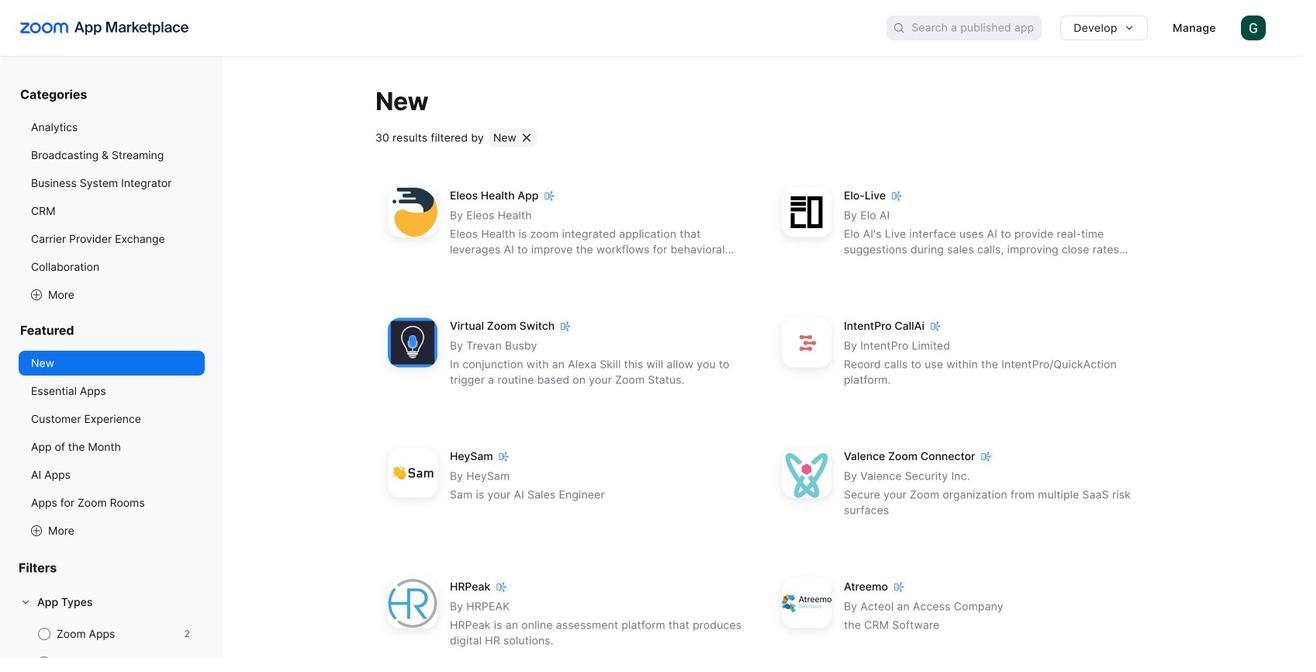 Task type: describe. For each thing, give the bounding box(es) containing it.
search a published app element
[[887, 16, 1043, 40]]



Task type: locate. For each thing, give the bounding box(es) containing it.
banner
[[0, 0, 1304, 56]]

Search text field
[[912, 17, 1043, 39]]



Task type: vqa. For each thing, say whether or not it's contained in the screenshot.
Search Text Box
yes



